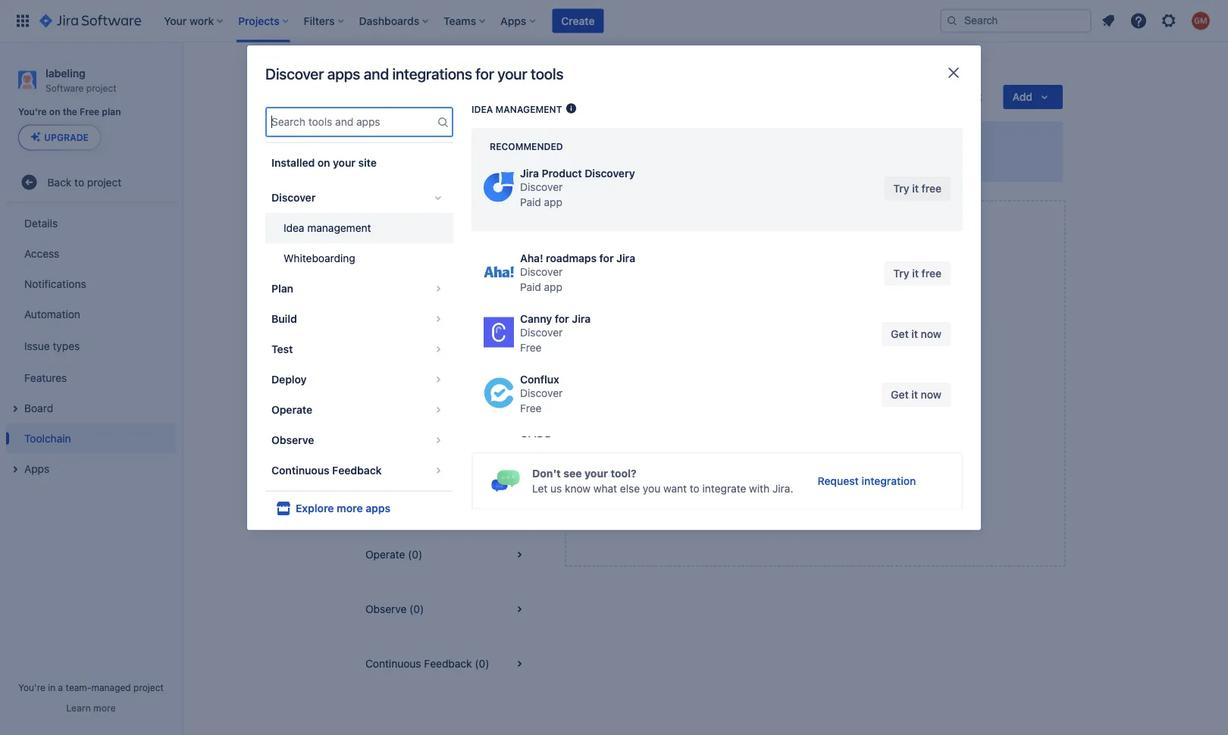 Task type: describe. For each thing, give the bounding box(es) containing it.
now for conflux discover free
[[921, 389, 942, 401]]

types
[[53, 340, 80, 352]]

plan button
[[265, 274, 454, 304]]

0 vertical spatial idea management
[[472, 104, 562, 115]]

try it free for jira product discovery
[[894, 182, 942, 195]]

deploy (0) button
[[347, 473, 547, 528]]

give
[[911, 91, 933, 103]]

on for installed
[[318, 157, 330, 169]]

integration
[[862, 475, 916, 487]]

jira.
[[773, 482, 794, 495]]

project settings
[[459, 63, 536, 76]]

get it now button for conflux discover free
[[882, 383, 951, 407]]

discover inside jira product discovery discover paid app
[[520, 181, 563, 193]]

learn more
[[66, 703, 116, 714]]

to
[[690, 399, 701, 411]]

0 horizontal spatial apps
[[327, 65, 360, 83]]

feedback for continuous feedback (0)
[[424, 658, 472, 671]]

group containing details
[[6, 204, 176, 489]]

view all tools (1) button
[[347, 200, 547, 255]]

collaboration,
[[829, 399, 896, 411]]

try for aha! roadmaps for jira
[[894, 267, 910, 280]]

canny for jira logo image
[[484, 317, 514, 348]]

aha! roadmaps for jira logo image
[[484, 257, 514, 287]]

project inside labeling software project
[[86, 83, 117, 93]]

project settings link
[[459, 61, 536, 79]]

tools for view
[[406, 221, 430, 234]]

project
[[459, 63, 494, 76]]

get it now button for canny for jira discover free
[[882, 322, 951, 347]]

test button
[[265, 334, 454, 365]]

add
[[899, 399, 917, 411]]

your inside the don't see your tool? let us know what else you want to integrate with jira.
[[585, 467, 608, 480]]

chevron icon pointing down image
[[429, 189, 448, 207]]

toolchain link
[[6, 423, 176, 454]]

build button
[[265, 304, 454, 334]]

primary element
[[9, 0, 941, 42]]

integrations inside discover apps and integrations for your tools dialog
[[393, 65, 472, 83]]

Search tools and apps field
[[267, 108, 434, 136]]

for left settings
[[476, 65, 494, 83]]

issue
[[24, 340, 50, 352]]

tools.
[[890, 414, 917, 426]]

tools,
[[537, 156, 564, 168]]

scope and prioritize ideas to build a backlog image
[[565, 102, 578, 115]]

discover button
[[265, 183, 454, 213]]

with
[[750, 482, 770, 495]]

request integration
[[818, 475, 916, 487]]

operate (0) button
[[347, 528, 547, 583]]

know
[[565, 482, 591, 495]]

deploy button
[[265, 365, 454, 395]]

let
[[532, 482, 548, 495]]

chevron icon pointing right image for plan
[[429, 280, 448, 298]]

to right welcome
[[445, 134, 457, 148]]

tools inside dialog
[[531, 65, 564, 83]]

jira inside canny for jira discover free
[[572, 313, 591, 325]]

you're for you're on the free plan
[[18, 107, 47, 117]]

Search field
[[941, 9, 1092, 33]]

plan
[[102, 107, 121, 117]]

try it free button for jira product discovery
[[885, 177, 951, 201]]

toolchain
[[531, 134, 583, 148]]

your right add
[[920, 399, 942, 411]]

what
[[594, 482, 617, 495]]

try it free button for aha! roadmaps for jira
[[885, 262, 951, 286]]

view
[[366, 221, 389, 234]]

free inside canny for jira discover free
[[520, 342, 542, 354]]

explore
[[296, 502, 334, 515]]

explore more apps image
[[275, 500, 293, 518]]

build
[[272, 313, 297, 325]]

learn
[[66, 703, 91, 714]]

labeling software project
[[46, 67, 117, 93]]

your inside the installed on your site button
[[333, 157, 356, 169]]

projects
[[344, 63, 384, 76]]

access
[[24, 247, 59, 260]]

labeling for labeling
[[403, 63, 441, 76]]

for inside canny for jira discover free
[[555, 313, 569, 325]]

installed on your site button
[[265, 148, 454, 178]]

group inside discover apps and integrations for your tools dialog
[[265, 178, 454, 491]]

request
[[818, 475, 859, 487]]

for inside the welcome to your project toolchain discover integrations for your tools, connect work to your project, and manage it all right here.
[[496, 156, 510, 168]]

chevron icon pointing right image for operate
[[429, 401, 448, 419]]

create banner
[[0, 0, 1229, 42]]

deploy for deploy (0)
[[366, 494, 400, 507]]

and inside add your tools to discover to improve cross-functional collaboration, add your team's whiteboarding and research tools.
[[823, 414, 841, 426]]

request integration button
[[809, 469, 926, 493]]

plan
[[272, 283, 294, 295]]

you're in a team-managed project
[[18, 683, 164, 693]]

team's
[[715, 414, 748, 426]]

don't see your tool? let us know what else you want to integrate with jira.
[[532, 467, 794, 495]]

idea management button
[[265, 213, 454, 243]]

0 vertical spatial idea
[[472, 104, 493, 115]]

whiteboarding
[[750, 414, 820, 426]]

add tool
[[795, 440, 837, 452]]

toolchain inside toolchain link
[[24, 432, 71, 445]]

tools for add
[[795, 377, 823, 391]]

to inside add your tools to discover to improve cross-functional collaboration, add your team's whiteboarding and research tools.
[[826, 377, 838, 391]]

learn more button
[[66, 702, 116, 715]]

your down recommended
[[513, 156, 535, 168]]

manage
[[735, 156, 774, 168]]

project inside the welcome to your project toolchain discover integrations for your tools, connect work to your project, and manage it all right here.
[[488, 134, 528, 148]]

operate for operate (0)
[[366, 549, 405, 561]]

work
[[610, 156, 634, 168]]

idea management inside "button"
[[284, 222, 371, 234]]

see
[[564, 467, 582, 480]]

roadmaps
[[546, 252, 597, 265]]

board button
[[6, 393, 176, 423]]

continuous feedback
[[272, 465, 382, 477]]

paid inside aha! roadmaps for jira discover paid app
[[520, 281, 541, 294]]

1 horizontal spatial apps
[[366, 502, 391, 515]]

aha!
[[520, 252, 544, 265]]

observe (0)
[[366, 603, 424, 616]]

settings
[[497, 63, 536, 76]]

installed
[[272, 157, 315, 169]]

don't
[[532, 467, 561, 480]]

aha! roadmaps for jira discover paid app
[[520, 252, 636, 294]]

conflux discover free
[[520, 374, 563, 415]]

apps image image
[[492, 470, 520, 493]]

tool?
[[611, 467, 637, 480]]

upgrade button
[[19, 125, 100, 150]]

more for learn
[[93, 703, 116, 714]]

automation
[[24, 308, 80, 320]]

chevron icon pointing right image for test
[[429, 341, 448, 359]]

0 vertical spatial free
[[80, 107, 99, 117]]

notifications link
[[6, 269, 176, 299]]

project right managed
[[134, 683, 164, 693]]

operate button
[[265, 395, 454, 426]]

0 vertical spatial toolchain
[[347, 86, 423, 108]]

add tool button
[[786, 434, 846, 458]]

to right work
[[636, 156, 646, 168]]

back to project link
[[6, 167, 176, 197]]

observe for observe (0)
[[366, 603, 407, 616]]

team-
[[66, 683, 91, 693]]

add your tools to discover to improve cross-functional collaboration, add your team's whiteboarding and research tools.
[[690, 377, 942, 426]]

app inside jira product discovery discover paid app
[[544, 196, 563, 209]]

(0) for observe (0)
[[410, 603, 424, 616]]

continuous feedback (0)
[[366, 658, 490, 671]]

discover left projects link
[[265, 65, 324, 83]]

for inside aha! roadmaps for jira discover paid app
[[600, 252, 614, 265]]

board
[[24, 402, 53, 414]]

glidr
[[520, 434, 552, 447]]

conflux
[[520, 374, 560, 386]]



Task type: locate. For each thing, give the bounding box(es) containing it.
apps button
[[6, 454, 176, 484]]

2 vertical spatial tools
[[795, 377, 823, 391]]

more down managed
[[93, 703, 116, 714]]

0 vertical spatial and
[[364, 65, 389, 83]]

create
[[562, 14, 595, 27]]

0 vertical spatial paid
[[520, 196, 541, 209]]

1 horizontal spatial on
[[318, 157, 330, 169]]

0 vertical spatial get it now button
[[882, 322, 951, 347]]

(0) up observe (0)
[[408, 549, 423, 561]]

(0) for operate (0)
[[408, 549, 423, 561]]

1 horizontal spatial feedback
[[424, 658, 472, 671]]

1 horizontal spatial add
[[795, 440, 815, 452]]

1 vertical spatial integrations
[[435, 156, 494, 168]]

jira inside aha! roadmaps for jira discover paid app
[[617, 252, 636, 265]]

continuous inside group
[[272, 465, 330, 477]]

2 vertical spatial and
[[823, 414, 841, 426]]

app down roadmaps
[[544, 281, 563, 294]]

chevron icon pointing right image for observe
[[429, 432, 448, 450]]

1 try it free button from the top
[[885, 177, 951, 201]]

free right the
[[80, 107, 99, 117]]

discover down canny
[[520, 327, 563, 339]]

on for you're
[[49, 107, 60, 117]]

1 vertical spatial try it free button
[[885, 262, 951, 286]]

tools up functional
[[795, 377, 823, 391]]

it for paid
[[913, 182, 919, 195]]

1 get it now from the top
[[891, 328, 942, 341]]

improve
[[704, 399, 743, 411]]

1 try from the top
[[894, 182, 910, 195]]

1 vertical spatial continuous
[[366, 658, 421, 671]]

2 app from the top
[[544, 281, 563, 294]]

continuous up the explore
[[272, 465, 330, 477]]

notifications
[[24, 278, 86, 290]]

jira right roadmaps
[[617, 252, 636, 265]]

get
[[891, 328, 909, 341], [891, 389, 909, 401]]

your up jira product discovery logo
[[460, 134, 485, 148]]

0 vertical spatial jira
[[520, 167, 539, 180]]

operate inside button
[[272, 404, 313, 416]]

discover inside aha! roadmaps for jira discover paid app
[[520, 266, 563, 278]]

1 free from the top
[[922, 182, 942, 195]]

project up plan
[[86, 83, 117, 93]]

now
[[921, 328, 942, 341], [921, 389, 942, 401]]

get it now up add
[[891, 328, 942, 341]]

(0) for deploy (0)
[[403, 494, 417, 507]]

1 vertical spatial try it free
[[894, 267, 942, 280]]

observe (0) button
[[347, 583, 547, 637]]

discover down aha!
[[520, 266, 563, 278]]

discover down product
[[520, 181, 563, 193]]

projects link
[[344, 61, 384, 79]]

1 horizontal spatial jira
[[572, 313, 591, 325]]

continuous
[[272, 465, 330, 477], [366, 658, 421, 671]]

0 horizontal spatial management
[[307, 222, 371, 234]]

get for conflux discover free
[[891, 389, 909, 401]]

you're for you're in a team-managed project
[[18, 683, 45, 693]]

observe button
[[265, 426, 454, 456]]

paid inside jira product discovery discover paid app
[[520, 196, 541, 209]]

2 horizontal spatial jira
[[617, 252, 636, 265]]

operate inside button
[[366, 549, 405, 561]]

labeling left project
[[403, 63, 441, 76]]

chevron icon pointing right image inside 'build' button
[[429, 310, 448, 328]]

idea management up recommended
[[472, 104, 562, 115]]

operate for operate
[[272, 404, 313, 416]]

it for free
[[912, 328, 919, 341]]

add inside add your tools to discover to improve cross-functional collaboration, add your team's whiteboarding and research tools.
[[741, 377, 764, 391]]

chevron icon pointing right image inside operate button
[[429, 401, 448, 419]]

5 chevron icon pointing right image from the top
[[429, 401, 448, 419]]

idea up the whiteboarding
[[284, 222, 305, 234]]

tools
[[531, 65, 564, 83], [406, 221, 430, 234], [795, 377, 823, 391]]

search image
[[947, 15, 959, 27]]

1 vertical spatial observe
[[366, 603, 407, 616]]

a
[[58, 683, 63, 693]]

2 get from the top
[[891, 389, 909, 401]]

1 vertical spatial feedback
[[424, 658, 472, 671]]

7 chevron icon pointing right image from the top
[[429, 462, 448, 480]]

more right the explore
[[337, 502, 363, 515]]

welcome
[[390, 134, 442, 148]]

(0) up operate (0)
[[403, 494, 417, 507]]

discovery
[[585, 167, 635, 180]]

0 vertical spatial on
[[49, 107, 60, 117]]

jira inside jira product discovery discover paid app
[[520, 167, 539, 180]]

0 vertical spatial get it now
[[891, 328, 942, 341]]

1 vertical spatial jira
[[617, 252, 636, 265]]

explore more apps link
[[265, 497, 400, 521]]

chevron icon pointing right image for deploy
[[429, 371, 448, 389]]

paid right jira product discovery logo
[[520, 196, 541, 209]]

1 vertical spatial tools
[[406, 221, 430, 234]]

0 horizontal spatial tools
[[406, 221, 430, 234]]

(0) up continuous feedback (0)
[[410, 603, 424, 616]]

managed
[[91, 683, 131, 693]]

0 vertical spatial apps
[[327, 65, 360, 83]]

jira product discovery discover paid app
[[520, 167, 635, 209]]

project,
[[674, 156, 711, 168]]

1 try it free from the top
[[894, 182, 942, 195]]

labeling for labeling software project
[[46, 67, 86, 79]]

0 vertical spatial try it free
[[894, 182, 942, 195]]

1 now from the top
[[921, 328, 942, 341]]

free down the conflux
[[520, 402, 542, 415]]

it
[[777, 156, 783, 168], [913, 182, 919, 195], [913, 267, 919, 280], [912, 328, 919, 341], [912, 389, 919, 401]]

you
[[643, 482, 661, 495]]

app
[[544, 196, 563, 209], [544, 281, 563, 294]]

get for canny for jira discover free
[[891, 328, 909, 341]]

0 horizontal spatial add
[[741, 377, 764, 391]]

features
[[24, 372, 67, 384]]

and inside the welcome to your project toolchain discover integrations for your tools, connect work to your project, and manage it all right here.
[[714, 156, 732, 168]]

you're on the free plan
[[18, 107, 121, 117]]

it for discover
[[913, 267, 919, 280]]

deploy down continuous feedback button
[[366, 494, 400, 507]]

all left right
[[786, 156, 797, 168]]

toolchain down board
[[24, 432, 71, 445]]

your up what
[[585, 467, 608, 480]]

discover inside button
[[272, 192, 316, 204]]

0 vertical spatial management
[[496, 104, 562, 115]]

product
[[542, 167, 582, 180]]

project up details link
[[87, 176, 122, 188]]

0 vertical spatial feedback
[[332, 465, 382, 477]]

0 vertical spatial now
[[921, 328, 942, 341]]

recommended
[[490, 141, 563, 152]]

all inside the view all tools (1) button
[[392, 221, 403, 234]]

1 vertical spatial try
[[894, 267, 910, 280]]

2 horizontal spatial and
[[823, 414, 841, 426]]

you're left in
[[18, 683, 45, 693]]

apps
[[24, 463, 49, 475]]

6 chevron icon pointing right image from the top
[[429, 432, 448, 450]]

operate
[[272, 404, 313, 416], [366, 549, 405, 561]]

1 horizontal spatial and
[[714, 156, 732, 168]]

issue types
[[24, 340, 80, 352]]

continuous for continuous feedback
[[272, 465, 330, 477]]

cross-
[[746, 399, 778, 411]]

idea inside "button"
[[284, 222, 305, 234]]

1 get from the top
[[891, 328, 909, 341]]

0 horizontal spatial jira
[[520, 167, 539, 180]]

1 horizontal spatial more
[[337, 502, 363, 515]]

1 vertical spatial on
[[318, 157, 330, 169]]

for right canny
[[555, 313, 569, 325]]

try it free for aha! roadmaps for jira
[[894, 267, 942, 280]]

add inside button
[[795, 440, 815, 452]]

chevron icon pointing right image
[[429, 280, 448, 298], [429, 310, 448, 328], [429, 341, 448, 359], [429, 371, 448, 389], [429, 401, 448, 419], [429, 432, 448, 450], [429, 462, 448, 480]]

paid down aha!
[[520, 281, 541, 294]]

tools inside button
[[406, 221, 430, 234]]

chevron icon pointing right image for build
[[429, 310, 448, 328]]

jira
[[520, 167, 539, 180], [617, 252, 636, 265], [572, 313, 591, 325]]

0 horizontal spatial idea
[[284, 222, 305, 234]]

2 chevron icon pointing right image from the top
[[429, 310, 448, 328]]

chevron icon pointing right image inside continuous feedback button
[[429, 462, 448, 480]]

0 vertical spatial try
[[894, 182, 910, 195]]

more inside button
[[93, 703, 116, 714]]

1 vertical spatial all
[[392, 221, 403, 234]]

1 horizontal spatial operate
[[366, 549, 405, 561]]

1 vertical spatial idea
[[284, 222, 305, 234]]

observe up continuous feedback
[[272, 434, 314, 447]]

chevron icon pointing right image inside test button
[[429, 341, 448, 359]]

0 horizontal spatial idea management
[[284, 222, 371, 234]]

close modal image
[[945, 64, 963, 82]]

to up the collaboration,
[[826, 377, 838, 391]]

discover apps and integrations for your tools
[[265, 65, 564, 83]]

1 horizontal spatial observe
[[366, 603, 407, 616]]

discover down welcome
[[390, 156, 433, 168]]

labeling
[[403, 63, 441, 76], [46, 67, 86, 79]]

create button
[[552, 9, 604, 33]]

get it now button up add
[[882, 322, 951, 347]]

chevron icon pointing right image inside deploy button
[[429, 371, 448, 389]]

0 horizontal spatial operate
[[272, 404, 313, 416]]

apps down continuous feedback button
[[366, 502, 391, 515]]

features link
[[6, 363, 176, 393]]

0 vertical spatial observe
[[272, 434, 314, 447]]

on right installed
[[318, 157, 330, 169]]

labeling inside labeling software project
[[46, 67, 86, 79]]

discover inside canny for jira discover free
[[520, 327, 563, 339]]

and left the labeling link
[[364, 65, 389, 83]]

1 horizontal spatial group
[[265, 178, 454, 491]]

try for jira product discovery
[[894, 182, 910, 195]]

2 try from the top
[[894, 267, 910, 280]]

jira software image
[[39, 12, 141, 30], [39, 12, 141, 30]]

continuous feedback (0) button
[[347, 637, 547, 692]]

1 vertical spatial app
[[544, 281, 563, 294]]

discover inside the welcome to your project toolchain discover integrations for your tools, connect work to your project, and manage it all right here.
[[390, 156, 433, 168]]

1 chevron icon pointing right image from the top
[[429, 280, 448, 298]]

add for tool
[[795, 440, 815, 452]]

2 free from the top
[[922, 267, 942, 280]]

0 horizontal spatial deploy
[[272, 374, 307, 386]]

2 try it free from the top
[[894, 267, 942, 280]]

chevron icon pointing right image inside plan 'button'
[[429, 280, 448, 298]]

add for your
[[741, 377, 764, 391]]

2 get it now button from the top
[[882, 383, 951, 407]]

0 horizontal spatial on
[[49, 107, 60, 117]]

group
[[265, 178, 454, 491], [6, 204, 176, 489]]

1 vertical spatial now
[[921, 389, 942, 401]]

deploy
[[272, 374, 307, 386], [366, 494, 400, 507]]

1 horizontal spatial all
[[786, 156, 797, 168]]

0 vertical spatial continuous
[[272, 465, 330, 477]]

management up the whiteboarding
[[307, 222, 371, 234]]

get it now up tools.
[[891, 389, 942, 401]]

give feedback button
[[881, 85, 992, 109]]

observe inside group
[[272, 434, 314, 447]]

(1)
[[433, 221, 445, 234]]

welcome to your project toolchain discover integrations for your tools, connect work to your project, and manage it all right here.
[[390, 134, 850, 168]]

0 vertical spatial all
[[786, 156, 797, 168]]

1 vertical spatial toolchain
[[24, 432, 71, 445]]

4 chevron icon pointing right image from the top
[[429, 371, 448, 389]]

your up the cross-
[[767, 377, 792, 391]]

back to project
[[47, 176, 122, 188]]

0 horizontal spatial all
[[392, 221, 403, 234]]

try
[[894, 182, 910, 195], [894, 267, 910, 280]]

tools down "create" button
[[531, 65, 564, 83]]

app down product
[[544, 196, 563, 209]]

1 vertical spatial deploy
[[366, 494, 400, 507]]

and right project,
[[714, 156, 732, 168]]

1 vertical spatial add
[[795, 440, 815, 452]]

apps up search tools and apps field
[[327, 65, 360, 83]]

1 vertical spatial get
[[891, 389, 909, 401]]

more inside discover apps and integrations for your tools dialog
[[337, 502, 363, 515]]

conflux logo image
[[484, 378, 514, 408]]

for right roadmaps
[[600, 252, 614, 265]]

right
[[800, 156, 823, 168]]

toolchain down projects link
[[347, 86, 423, 108]]

access link
[[6, 238, 176, 269]]

give feedback
[[911, 91, 983, 103]]

free down canny
[[520, 342, 542, 354]]

discover down the conflux
[[520, 387, 563, 400]]

0 horizontal spatial and
[[364, 65, 389, 83]]

0 horizontal spatial more
[[93, 703, 116, 714]]

labeling link
[[403, 61, 441, 79]]

0 horizontal spatial group
[[6, 204, 176, 489]]

chevron icon pointing right image inside observe button
[[429, 432, 448, 450]]

your left "site"
[[333, 157, 356, 169]]

get it now button up tools.
[[882, 383, 951, 407]]

deploy down 'test'
[[272, 374, 307, 386]]

canny
[[520, 313, 552, 325]]

0 vertical spatial integrations
[[393, 65, 472, 83]]

add up the cross-
[[741, 377, 764, 391]]

management up recommended
[[496, 104, 562, 115]]

your right project
[[498, 65, 528, 83]]

and up tool
[[823, 414, 841, 426]]

details link
[[6, 208, 176, 238]]

1 vertical spatial free
[[922, 267, 942, 280]]

to right the 'back'
[[74, 176, 84, 188]]

add left tool
[[795, 440, 815, 452]]

your
[[498, 65, 528, 83], [460, 134, 485, 148], [513, 156, 535, 168], [649, 156, 671, 168], [333, 157, 356, 169], [767, 377, 792, 391], [920, 399, 942, 411], [585, 467, 608, 480]]

labeling up 'software'
[[46, 67, 86, 79]]

0 horizontal spatial observe
[[272, 434, 314, 447]]

1 horizontal spatial idea management
[[472, 104, 562, 115]]

2 horizontal spatial tools
[[795, 377, 823, 391]]

0 vertical spatial try it free button
[[885, 177, 951, 201]]

1 horizontal spatial tools
[[531, 65, 564, 83]]

0 vertical spatial deploy
[[272, 374, 307, 386]]

deploy inside deploy button
[[272, 374, 307, 386]]

0 horizontal spatial feedback
[[332, 465, 382, 477]]

1 vertical spatial get it now
[[891, 389, 942, 401]]

discover apps and integrations for your tools dialog
[[247, 46, 982, 531]]

jira down recommended
[[520, 167, 539, 180]]

idea
[[472, 104, 493, 115], [284, 222, 305, 234]]

explore more apps
[[296, 502, 391, 515]]

feedback down 'observe (0)' button
[[424, 658, 472, 671]]

tools left (1)
[[406, 221, 430, 234]]

1 horizontal spatial management
[[496, 104, 562, 115]]

free for jira product discovery
[[922, 182, 942, 195]]

idea management up the whiteboarding
[[284, 222, 371, 234]]

get it now for conflux discover free
[[891, 389, 942, 401]]

software
[[46, 83, 84, 93]]

to inside the don't see your tool? let us know what else you want to integrate with jira.
[[690, 482, 700, 495]]

feedback for continuous feedback
[[332, 465, 382, 477]]

jira product discovery logo image
[[484, 172, 514, 202]]

0 vertical spatial get
[[891, 328, 909, 341]]

it inside the welcome to your project toolchain discover integrations for your tools, connect work to your project, and manage it all right here.
[[777, 156, 783, 168]]

on left the
[[49, 107, 60, 117]]

idea down project
[[472, 104, 493, 115]]

0 vertical spatial operate
[[272, 404, 313, 416]]

1 vertical spatial more
[[93, 703, 116, 714]]

2 vertical spatial jira
[[572, 313, 591, 325]]

observe down operate (0)
[[366, 603, 407, 616]]

connect
[[567, 156, 607, 168]]

(0)
[[403, 494, 417, 507], [408, 549, 423, 561], [410, 603, 424, 616], [475, 658, 490, 671]]

1 horizontal spatial labeling
[[403, 63, 441, 76]]

chevron icon pointing right image for continuous feedback
[[429, 462, 448, 480]]

upgrade
[[44, 132, 89, 143]]

get it now for canny for jira discover free
[[891, 328, 942, 341]]

1 app from the top
[[544, 196, 563, 209]]

2 you're from the top
[[18, 683, 45, 693]]

app inside aha! roadmaps for jira discover paid app
[[544, 281, 563, 294]]

to right want
[[690, 482, 700, 495]]

1 get it now button from the top
[[882, 322, 951, 347]]

feedback inside group
[[332, 465, 382, 477]]

2 now from the top
[[921, 389, 942, 401]]

get up tools.
[[891, 389, 909, 401]]

1 paid from the top
[[520, 196, 541, 209]]

all right view
[[392, 221, 403, 234]]

2 vertical spatial free
[[520, 402, 542, 415]]

free for aha! roadmaps for jira
[[922, 267, 942, 280]]

the
[[63, 107, 77, 117]]

group containing discover
[[265, 178, 454, 491]]

0 horizontal spatial toolchain
[[24, 432, 71, 445]]

continuous feedback button
[[265, 456, 454, 486]]

integrations inside the welcome to your project toolchain discover integrations for your tools, connect work to your project, and manage it all right here.
[[435, 156, 494, 168]]

on
[[49, 107, 60, 117], [318, 157, 330, 169]]

whiteboarding
[[284, 252, 356, 265]]

tool
[[818, 440, 837, 452]]

1 vertical spatial operate
[[366, 549, 405, 561]]

free inside conflux discover free
[[520, 402, 542, 415]]

0 vertical spatial more
[[337, 502, 363, 515]]

more
[[337, 502, 363, 515], [93, 703, 116, 714]]

your left project,
[[649, 156, 671, 168]]

deploy for deploy
[[272, 374, 307, 386]]

canny for jira discover free
[[520, 313, 591, 354]]

on inside button
[[318, 157, 330, 169]]

0 vertical spatial app
[[544, 196, 563, 209]]

operate down the deploy (0)
[[366, 549, 405, 561]]

get up add
[[891, 328, 909, 341]]

feedback down observe button
[[332, 465, 382, 477]]

0 vertical spatial tools
[[531, 65, 564, 83]]

continuous for continuous feedback (0)
[[366, 658, 421, 671]]

1 horizontal spatial continuous
[[366, 658, 421, 671]]

jira right canny
[[572, 313, 591, 325]]

get it now button
[[882, 322, 951, 347], [882, 383, 951, 407]]

to inside back to project link
[[74, 176, 84, 188]]

1 vertical spatial management
[[307, 222, 371, 234]]

2 try it free button from the top
[[885, 262, 951, 286]]

feedback
[[936, 91, 983, 103]]

management
[[496, 104, 562, 115], [307, 222, 371, 234]]

1 vertical spatial free
[[520, 342, 542, 354]]

3 chevron icon pointing right image from the top
[[429, 341, 448, 359]]

deploy inside the deploy (0) button
[[366, 494, 400, 507]]

discover inside add your tools to discover to improve cross-functional collaboration, add your team's whiteboarding and research tools.
[[841, 377, 890, 391]]

toolchain
[[347, 86, 423, 108], [24, 432, 71, 445]]

2 paid from the top
[[520, 281, 541, 294]]

1 vertical spatial and
[[714, 156, 732, 168]]

1 horizontal spatial deploy
[[366, 494, 400, 507]]

2 get it now from the top
[[891, 389, 942, 401]]

1 vertical spatial apps
[[366, 502, 391, 515]]

all
[[786, 156, 797, 168], [392, 221, 403, 234]]

project up jira product discovery logo
[[488, 134, 528, 148]]

1 vertical spatial get it now button
[[882, 383, 951, 407]]

1 you're from the top
[[18, 107, 47, 117]]

0 vertical spatial add
[[741, 377, 764, 391]]

1 vertical spatial idea management
[[284, 222, 371, 234]]

more for explore
[[337, 502, 363, 515]]

(0) down 'observe (0)' button
[[475, 658, 490, 671]]

all inside the welcome to your project toolchain discover integrations for your tools, connect work to your project, and manage it all right here.
[[786, 156, 797, 168]]

now for canny for jira discover free
[[921, 328, 942, 341]]

free
[[80, 107, 99, 117], [520, 342, 542, 354], [520, 402, 542, 415]]

discover down installed
[[272, 192, 316, 204]]

tools inside add your tools to discover to improve cross-functional collaboration, add your team's whiteboarding and research tools.
[[795, 377, 823, 391]]

operate down 'test'
[[272, 404, 313, 416]]

you're up upgrade button
[[18, 107, 47, 117]]

discover
[[265, 65, 324, 83], [390, 156, 433, 168], [520, 181, 563, 193], [272, 192, 316, 204], [520, 266, 563, 278], [520, 327, 563, 339], [841, 377, 890, 391], [520, 387, 563, 400]]

and inside dialog
[[364, 65, 389, 83]]

0 horizontal spatial labeling
[[46, 67, 86, 79]]

continuous down observe (0)
[[366, 658, 421, 671]]

for up jira product discovery logo
[[496, 156, 510, 168]]

1 horizontal spatial idea
[[472, 104, 493, 115]]

management inside idea management "button"
[[307, 222, 371, 234]]

1 vertical spatial paid
[[520, 281, 541, 294]]

0 vertical spatial you're
[[18, 107, 47, 117]]

discover up the collaboration,
[[841, 377, 890, 391]]

observe for observe
[[272, 434, 314, 447]]

want
[[664, 482, 687, 495]]



Task type: vqa. For each thing, say whether or not it's contained in the screenshot.
first free
yes



